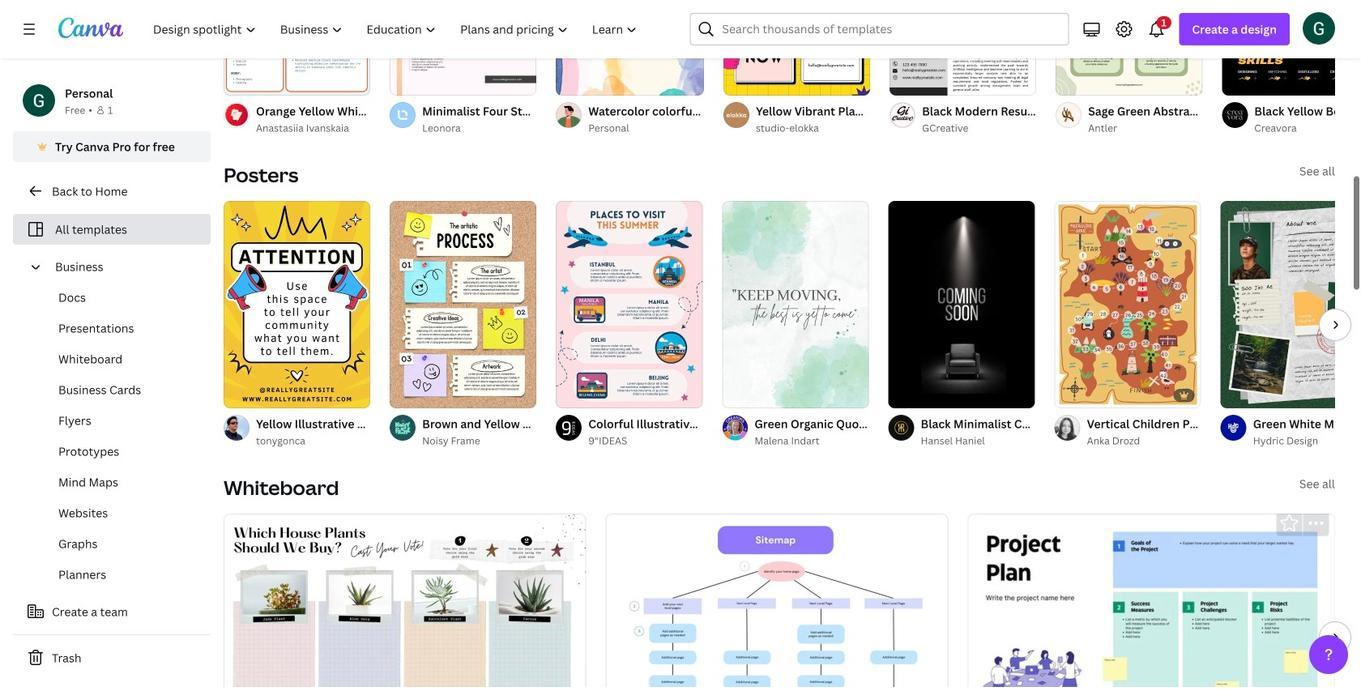 Task type: describe. For each thing, give the bounding box(es) containing it.
project plan planning whiteboard in blue purple modern professional style image
[[968, 514, 1336, 687]]

watercolor colorful artistic simple violet pink 4th birthday art card invitation image
[[556, 0, 704, 96]]

black modern resume image
[[890, 0, 1036, 96]]

sage green abstract how to improve company culture poster image
[[1056, 0, 1203, 96]]

voting board whiteboard in papercraft style image
[[224, 514, 586, 687]]

Search search field
[[722, 14, 1058, 45]]

yellow illustrative attention poster image
[[224, 201, 370, 408]]

brown and yellow doodle the artistic process poster image
[[390, 201, 537, 408]]

green organic quote poster image
[[722, 201, 869, 408]]



Task type: vqa. For each thing, say whether or not it's contained in the screenshot.
GREG ROBINSON icon
yes



Task type: locate. For each thing, give the bounding box(es) containing it.
None search field
[[690, 13, 1069, 45]]

black yellow bold with edgy graphic element creative resume template image
[[1222, 0, 1361, 96]]

vertical children pirate treasure map image
[[1055, 201, 1201, 408]]

green white modern board introduction all about me poster image
[[1221, 201, 1361, 408]]

orange yellow white professional creative graphic designer cv resume a4 image
[[224, 0, 370, 96]]

minimalist four steps problem solving infographic poster image
[[390, 0, 537, 96]]

black minimalist coming soon poster image
[[888, 201, 1035, 408]]

greg robinson image
[[1303, 12, 1335, 44]]

top level navigation element
[[143, 13, 651, 45]]

sitemap whiteboard in green purple basic style image
[[606, 514, 948, 687]]

colorful illustrative summer travel infographic poster image
[[556, 201, 703, 408]]

yellow vibrant playful hiring poster image
[[723, 0, 870, 96]]



